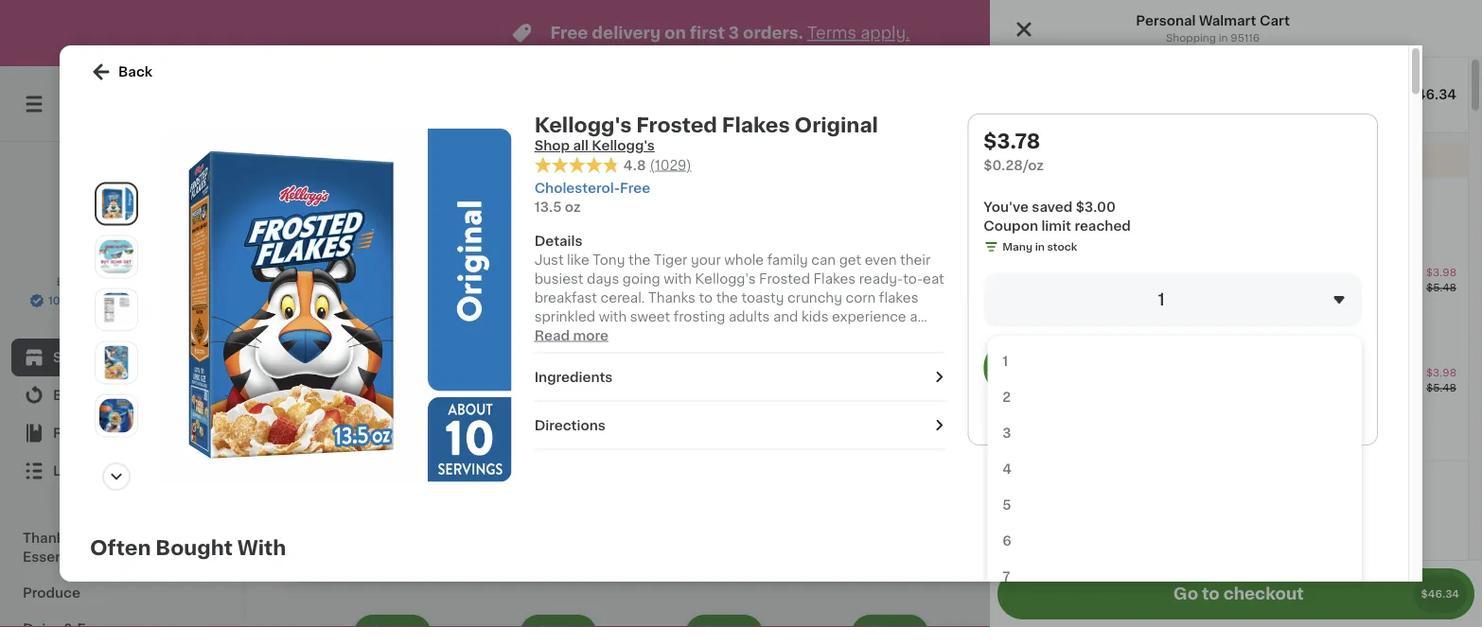 Task type: vqa. For each thing, say whether or not it's contained in the screenshot.
demand
no



Task type: locate. For each thing, give the bounding box(es) containing it.
1 vertical spatial buy
[[53, 389, 80, 402]]

satisfaction up 'free!'
[[1114, 107, 1178, 118]]

(1.03k) up directions button
[[724, 398, 761, 409]]

to-
[[831, 438, 851, 451], [986, 457, 1006, 470]]

0 horizontal spatial fiber
[[900, 397, 934, 410]]

1 horizontal spatial 100% satisfaction guarantee
[[1083, 107, 1235, 118]]

4 inside $ 4 86 /pkg (est.)
[[627, 394, 641, 414]]

$3.78
[[984, 131, 1041, 151]]

1 horizontal spatial (1.03k)
[[724, 398, 761, 409]]

many inside jumbo cantaloupe many in stock
[[1299, 441, 1329, 451]]

back button
[[90, 61, 153, 83]]

1 bran from the left
[[873, 359, 904, 372]]

kellogg's rice krispies breakfast cereal original
[[1072, 266, 1290, 295], [302, 359, 452, 410]]

organic for organic
[[452, 373, 495, 383]]

1 1 ct button from the top
[[1367, 268, 1401, 298]]

enlarge cereal & breakfast food kellogg's frosted flakes original angle_right (opens in a new tab) image
[[99, 293, 133, 327]]

100% inside button
[[48, 296, 77, 306]]

1 vertical spatial item carousel region
[[284, 543, 1431, 628]]

walmart logo image
[[79, 165, 162, 248]]

1 $5.48 from the top
[[1427, 283, 1457, 293]]

(1029) button
[[650, 156, 692, 175]]

6 left 97
[[959, 394, 972, 414]]

0 horizontal spatial (est.)
[[535, 392, 575, 407]]

6
[[959, 394, 972, 414], [1003, 535, 1012, 548]]

enlarge cereal & breakfast food kellogg's frosted flakes original angle_top (opens in a new tab) image
[[99, 399, 133, 433]]

48 inside $ 5 48
[[328, 334, 343, 345]]

$ left 78
[[1009, 335, 1016, 345]]

$ up 33
[[306, 334, 313, 345]]

cart
[[1260, 14, 1290, 27]]

breakfast,
[[830, 397, 897, 410], [1006, 397, 1073, 410], [478, 415, 545, 429]]

kellogg's down see
[[1072, 266, 1133, 279]]

krispies down items
[[1169, 266, 1223, 279]]

1 product group from the top
[[990, 252, 1468, 352]]

1 vertical spatial kellogg's
[[1072, 266, 1133, 279]]

cereal up the (397)
[[369, 378, 412, 391]]

3 product group from the top
[[990, 550, 1468, 628]]

4
[[627, 394, 641, 414], [793, 394, 807, 414], [1003, 463, 1012, 476]]

1 vertical spatial first
[[1036, 154, 1063, 168]]

1 horizontal spatial buy
[[1063, 196, 1091, 209]]

in down 42
[[335, 441, 345, 451]]

1 vertical spatial lb
[[504, 452, 513, 463]]

$3.78 $0.28/oz
[[984, 131, 1044, 172]]

oz down 42
[[316, 432, 329, 443]]

100% satisfaction guarantee inside 100% satisfaction guarantee button
[[48, 296, 201, 306]]

checkout
[[1224, 587, 1304, 603]]

oz
[[565, 200, 581, 214], [316, 432, 329, 443], [494, 432, 507, 443], [1030, 432, 1042, 443]]

add for sun harvest seedless red grapes
[[724, 249, 752, 262]]

2 product group from the top
[[990, 352, 1468, 453]]

original down terms
[[795, 115, 879, 135]]

kellogg's rice krispies breakfast cereal original down items
[[1072, 266, 1290, 295]]

bran inside 5 raisin bran breakfast cereal, family breakfast, fiber cereal, original
[[873, 359, 904, 372]]

2 48 from the left
[[504, 334, 519, 345]]

item carousel region
[[284, 165, 1431, 528], [284, 543, 1431, 628]]

0 horizontal spatial 100% satisfaction guarantee
[[48, 296, 201, 306]]

1 vertical spatial to-
[[986, 457, 1006, 470]]

$ down kids
[[620, 395, 627, 405]]

frosted inside kellogg's frosted flakes original shop all kellogg's
[[637, 115, 718, 135]]

5 inside 5 raisin bran breakfast cereal, family breakfast, fiber cereal, original
[[840, 334, 854, 353]]

original inside kellogg's frosted flakes original shop all kellogg's
[[795, 115, 879, 135]]

0 horizontal spatial flakes
[[532, 359, 575, 372]]

guarantee down prices
[[146, 296, 201, 306]]

1 horizontal spatial flakes
[[722, 115, 790, 135]]

cereal, up each (est.)
[[545, 378, 592, 391]]

kellogg's down $ 5 48
[[302, 359, 363, 372]]

breakfast down choose
[[1083, 359, 1147, 372]]

lb right 2.0
[[504, 452, 513, 463]]

walmart image
[[1002, 69, 1049, 116]]

1 vertical spatial cereal
[[369, 378, 412, 391]]

1 horizontal spatial raisin
[[1006, 359, 1046, 372]]

100% satisfaction guarantee up 'free!'
[[1083, 107, 1235, 118]]

original down ingredients
[[548, 415, 600, 429]]

shopping
[[1166, 33, 1217, 43]]

buy
[[1063, 196, 1091, 209], [53, 389, 80, 402]]

$ 5 48
[[306, 334, 343, 353]]

$ for 5
[[306, 334, 313, 345]]

many down lime 42
[[303, 441, 333, 451]]

each
[[494, 392, 531, 407], [516, 452, 542, 463]]

1 promotion-wrapper element from the top
[[990, 178, 1468, 461]]

fiber inside raisin bran breakfast cereal, family breakfast, fiber cereal, original
[[1076, 397, 1110, 410]]

ready-
[[782, 438, 831, 451]]

1 horizontal spatial 6
[[1003, 535, 1012, 548]]

(est.) up the seedless
[[702, 392, 742, 407]]

1 horizontal spatial free
[[620, 181, 651, 195]]

service type group
[[709, 85, 913, 123]]

/
[[481, 437, 486, 448]]

1 horizontal spatial breakfast,
[[830, 397, 897, 410]]

0 vertical spatial satisfaction
[[1114, 107, 1178, 118]]

product group
[[302, 163, 463, 445], [478, 163, 639, 468], [830, 163, 991, 468], [1006, 163, 1166, 468], [284, 233, 435, 458], [450, 233, 601, 465], [616, 233, 767, 484], [782, 233, 933, 505], [948, 233, 1099, 489], [1114, 233, 1265, 473], [1280, 233, 1431, 458], [830, 483, 991, 628], [284, 612, 435, 628], [450, 612, 601, 628], [616, 612, 767, 628], [782, 612, 933, 628], [948, 612, 1099, 628], [1114, 612, 1265, 628], [1280, 612, 1431, 628]]

$ 4 86 /pkg (est.)
[[620, 392, 742, 414]]

thanksgiving
[[23, 532, 113, 545]]

bran right frosted flakes breakfast cereal, kids cereal, family breakfast, original image
[[1049, 359, 1080, 372]]

4 left 86
[[627, 394, 641, 414]]

everyday store prices link
[[57, 275, 185, 290]]

0 horizontal spatial to-
[[831, 438, 851, 451]]

100% satisfaction guarantee button
[[29, 290, 212, 309]]

original inside raisin bran breakfast cereal, family breakfast, fiber cereal, original
[[1006, 415, 1057, 429]]

0 vertical spatial $3.98
[[1427, 267, 1457, 278]]

48
[[328, 334, 343, 345], [504, 334, 519, 345]]

free
[[551, 25, 588, 41], [620, 181, 651, 195]]

in
[[1219, 33, 1228, 43], [1035, 242, 1045, 252], [335, 441, 345, 451], [1331, 441, 1341, 451], [529, 451, 539, 462]]

6 up 7
[[1003, 535, 1012, 548]]

free inside limited time offer region
[[551, 25, 588, 41]]

1 horizontal spatial family
[[880, 378, 924, 391]]

save
[[1139, 196, 1171, 209]]

$ inside $ 1 44
[[454, 395, 461, 405]]

buy inside "promotion-wrapper" element
[[1063, 196, 1091, 209]]

$ 4 28
[[786, 394, 823, 414]]

original
[[795, 115, 879, 135], [1119, 281, 1171, 295], [302, 397, 354, 410], [548, 415, 600, 429], [830, 415, 881, 429], [1006, 415, 1057, 429]]

1 wonderful from the left
[[948, 419, 1017, 432]]

2 vertical spatial kellogg's
[[302, 359, 363, 372]]

in down cantaloupe
[[1331, 441, 1341, 451]]

0 horizontal spatial breakfast,
[[478, 415, 545, 429]]

guarantee down shopping
[[1180, 107, 1235, 118]]

1 horizontal spatial guarantee
[[1180, 107, 1235, 118]]

free inside the cholesterol-free 13.5 oz
[[620, 181, 651, 195]]

2 raisin from the left
[[1006, 359, 1046, 372]]

0 vertical spatial cereal
[[1072, 281, 1115, 295]]

jumbo
[[1280, 419, 1326, 432]]

0 horizontal spatial rice
[[366, 359, 396, 372]]

0 vertical spatial 6
[[959, 394, 972, 414]]

raisin inside 5 raisin bran breakfast cereal, family breakfast, fiber cereal, original
[[830, 359, 870, 372]]

0 horizontal spatial buy
[[53, 389, 80, 402]]

1 item carousel region from the top
[[284, 165, 1431, 528]]

$ inside $ 5 48
[[306, 334, 313, 345]]

1 horizontal spatial to-
[[986, 457, 1006, 470]]

1 horizontal spatial 100%
[[1083, 107, 1112, 118]]

0 horizontal spatial raisin
[[830, 359, 870, 372]]

organic inside organic bananas $0.72 / lb about 2.0 lb each
[[450, 419, 503, 432]]

$ left 28
[[786, 395, 793, 405]]

2 wonderful from the left
[[818, 419, 888, 432]]

1 horizontal spatial lb
[[504, 452, 513, 463]]

oz down halos
[[1030, 432, 1042, 443]]

$ 0 33
[[288, 394, 325, 414]]

1 vertical spatial each
[[516, 452, 542, 463]]

product group
[[990, 252, 1468, 352], [990, 352, 1468, 453], [990, 550, 1468, 628]]

organic up the '44'
[[452, 373, 495, 383]]

many in stock down bananas
[[497, 451, 572, 462]]

breakfast up remove
[[1226, 266, 1290, 279]]

product group for 1st "promotion-wrapper" element from the bottom
[[990, 550, 1468, 628]]

1 horizontal spatial shop
[[535, 139, 570, 152]]

1 horizontal spatial kellogg's
[[535, 115, 632, 135]]

kellogg's up all at the left of the page
[[535, 115, 632, 135]]

2 $3.98 from the top
[[1427, 368, 1457, 378]]

2.0
[[484, 452, 501, 463]]

raisin down $ 3 78
[[1006, 359, 1046, 372]]

limited time offer region
[[0, 0, 1427, 66]]

2 $5.48 from the top
[[1427, 383, 1457, 394]]

1 vertical spatial flakes
[[532, 359, 575, 372]]

many in stock inside product group
[[303, 441, 378, 451]]

100% satisfaction guarantee down store
[[48, 296, 201, 306]]

fiber left 6 97
[[900, 397, 934, 410]]

free delivery on first 3 orders. terms apply.
[[551, 25, 910, 41]]

0 vertical spatial $3.98 $5.48
[[1427, 267, 1457, 293]]

best sellers
[[284, 552, 409, 572]]

your first delivery is free!
[[1002, 154, 1172, 168]]

0 vertical spatial frosted
[[637, 115, 718, 135]]

0 vertical spatial flakes
[[722, 115, 790, 135]]

about
[[450, 452, 482, 463]]

read more
[[535, 329, 609, 342]]

list box
[[988, 336, 1362, 628]]

harvest
[[645, 419, 697, 432]]

add for pom wonderful ready-to-eat pomegranate arils
[[890, 249, 918, 262]]

promotion-wrapper element
[[990, 178, 1468, 461], [990, 461, 1468, 628]]

breakfast, inside frosted flakes breakfast cereal, kids cereal, family breakfast, original
[[478, 415, 545, 429]]

13.5
[[535, 200, 562, 214]]

product group containing add
[[1280, 233, 1431, 458]]

delivery left the 'is'
[[1067, 154, 1122, 168]]

delivery left on
[[592, 25, 661, 41]]

1 horizontal spatial bran
[[1049, 359, 1080, 372]]

each inside organic bananas $0.72 / lb about 2.0 lb each
[[516, 452, 542, 463]]

lime 42
[[284, 419, 337, 432]]

kellogg's
[[535, 115, 632, 135], [1072, 266, 1133, 279], [302, 359, 363, 372]]

0 vertical spatial krispies
[[1169, 266, 1223, 279]]

original up 42
[[302, 397, 354, 410]]

$5.48
[[1427, 283, 1457, 293], [1427, 383, 1457, 394]]

18
[[302, 432, 314, 443]]

0 vertical spatial to-
[[831, 438, 851, 451]]

in down bananas
[[529, 451, 539, 462]]

wonderful up sweet,
[[948, 419, 1017, 432]]

$ for 4
[[786, 395, 793, 405]]

buy for buy it again
[[53, 389, 80, 402]]

1 vertical spatial delivery
[[1067, 154, 1122, 168]]

original up 15.9 oz
[[1006, 415, 1057, 429]]

5
[[313, 334, 326, 353], [489, 334, 502, 353], [840, 334, 854, 353], [1003, 499, 1012, 512]]

frosted down 5 48
[[478, 359, 529, 372]]

breakfast, up eat
[[830, 397, 897, 410]]

0 horizontal spatial 6
[[959, 394, 972, 414]]

kellogg's rice krispies breakfast cereal original image
[[1002, 263, 1041, 303]]

see eligible items button
[[1063, 216, 1220, 248]]

0 vertical spatial kellogg's rice krispies breakfast cereal original
[[1072, 266, 1290, 295]]

33
[[311, 395, 325, 405]]

1 vertical spatial 100%
[[48, 296, 77, 306]]

add button
[[912, 169, 985, 203], [356, 239, 429, 273], [522, 239, 595, 273], [688, 239, 761, 273], [854, 239, 927, 273], [1020, 239, 1093, 273], [1352, 239, 1425, 273]]

(est.) down ingredients
[[535, 392, 575, 407]]

4 down seedless,
[[1003, 463, 1012, 476]]

2 horizontal spatial family
[[1056, 378, 1100, 391]]

breakfast
[[1226, 266, 1290, 279], [907, 359, 971, 372], [1083, 359, 1147, 372], [302, 378, 365, 391], [478, 378, 541, 391]]

2 (est.) from the left
[[535, 392, 575, 407]]

0 vertical spatial free
[[551, 25, 588, 41]]

2 fiber from the left
[[1076, 397, 1110, 410]]

1 horizontal spatial 48
[[504, 334, 519, 345]]

kellogg's frosted flakes original shop all kellogg's
[[535, 115, 879, 152]]

stock down cantaloupe
[[1343, 441, 1373, 451]]

0 vertical spatial 1 ct button
[[1367, 268, 1401, 298]]

kellogg's rice krispies breakfast cereal original up the (397)
[[302, 359, 452, 410]]

breakfast, inside 5 raisin bran breakfast cereal, family breakfast, fiber cereal, original
[[830, 397, 897, 410]]

original up eat
[[830, 415, 881, 429]]

original inside 5 raisin bran breakfast cereal, family breakfast, fiber cereal, original
[[830, 415, 881, 429]]

$
[[306, 334, 313, 345], [1009, 335, 1016, 345], [288, 395, 295, 405], [620, 395, 627, 405], [454, 395, 461, 405], [786, 395, 793, 405]]

2 promotion-wrapper element from the top
[[990, 461, 1468, 628]]

lists
[[53, 465, 86, 478]]

each right the '44'
[[494, 392, 531, 407]]

to- up the mandarins
[[986, 457, 1006, 470]]

4 left 28
[[793, 394, 807, 414]]

0 vertical spatial shop
[[535, 139, 570, 152]]

1 vertical spatial $5.48
[[1427, 383, 1457, 394]]

1 field
[[984, 274, 1362, 327]]

to- inside wonderful halos sweet, seedless, easy-to-peel mandarins
[[986, 457, 1006, 470]]

1 vertical spatial organic
[[450, 419, 503, 432]]

many
[[1003, 242, 1033, 252], [303, 441, 333, 451], [1299, 441, 1329, 451], [497, 451, 527, 462]]

promotion-wrapper element containing buy any 2, save $3
[[990, 178, 1468, 461]]

0 horizontal spatial cereal
[[369, 378, 412, 391]]

12
[[1413, 98, 1427, 111]]

0 horizontal spatial (1.03k)
[[548, 417, 585, 428]]

2 item carousel region from the top
[[284, 543, 1431, 628]]

buy for buy any 2, save $3
[[1063, 196, 1091, 209]]

breakfast inside kellogg's rice krispies breakfast cereal original button
[[1226, 266, 1290, 279]]

cereal up choose
[[1072, 281, 1115, 295]]

ingredients button
[[535, 368, 945, 387]]

bran up pom wonderful ready-to-eat pomegranate arils
[[873, 359, 904, 372]]

guarantee
[[1180, 107, 1235, 118], [146, 296, 201, 306]]

peel
[[1006, 457, 1035, 470]]

1 vertical spatial 6
[[1003, 535, 1012, 548]]

1 horizontal spatial rice
[[1136, 266, 1166, 279]]

oz for 48
[[494, 432, 507, 443]]

1 horizontal spatial delivery
[[1067, 154, 1122, 168]]

in left 95116
[[1219, 33, 1228, 43]]

0 horizontal spatial 48
[[328, 334, 343, 345]]

increment quantity of frosted flakes breakfast cereal, kids cereal, family breakfast, original image
[[605, 174, 627, 197]]

kellogg's inside kellogg's frosted flakes original shop all kellogg's
[[535, 115, 632, 135]]

product group containing 6
[[948, 233, 1099, 489]]

1 48 from the left
[[328, 334, 343, 345]]

details
[[535, 235, 583, 248]]

3 up /pkg
[[665, 334, 678, 353]]

1 (est.) from the left
[[702, 392, 742, 407]]

oz inside product group
[[1030, 432, 1042, 443]]

fiber down choose
[[1076, 397, 1110, 410]]

flakes down the orders.
[[722, 115, 790, 135]]

raisin up pom wonderful ready-to-eat pomegranate arils
[[830, 359, 870, 372]]

terms
[[807, 25, 857, 41]]

product group containing kellogg's rice krispies breakfast cereal original
[[990, 252, 1468, 352]]

satisfaction down the 'everyday store prices'
[[80, 296, 143, 306]]

see eligible items
[[1082, 225, 1202, 239]]

organic up 24
[[450, 419, 503, 432]]

3 up the peel
[[1003, 427, 1012, 440]]

1 vertical spatial $3.98 $5.48
[[1427, 368, 1457, 394]]

(1.03k) down each (est.)
[[548, 417, 585, 428]]

cereal, up eat
[[830, 378, 877, 391]]

krispies up the (397)
[[399, 359, 452, 372]]

0 vertical spatial $5.48
[[1427, 283, 1457, 293]]

3 left the orders.
[[729, 25, 740, 41]]

1 horizontal spatial walmart
[[1199, 14, 1257, 27]]

0 vertical spatial rice
[[1136, 266, 1166, 279]]

rice up the (397)
[[366, 359, 396, 372]]

100% up your first delivery is free!
[[1083, 107, 1112, 118]]

flakes down read
[[532, 359, 575, 372]]

$ 3 78
[[1009, 334, 1045, 353]]

$ left 33
[[288, 395, 295, 405]]

2 bran from the left
[[1049, 359, 1080, 372]]

breakfast up 6 97
[[907, 359, 971, 372]]

enlarge cereal & breakfast food kellogg's frosted flakes original hero (opens in a new tab) image
[[99, 187, 133, 221]]

lb right / on the bottom of page
[[488, 437, 499, 448]]

buy any 2, save $3
[[1063, 196, 1192, 209]]

mandarins
[[948, 476, 1018, 489]]

cantaloupe
[[1330, 419, 1407, 432]]

1 horizontal spatial kellogg's rice krispies breakfast cereal original
[[1072, 266, 1290, 295]]

family up bananas
[[528, 397, 572, 410]]

breakfast inside frosted flakes breakfast cereal, kids cereal, family breakfast, original
[[478, 378, 541, 391]]

2 $3.98 $5.48 from the top
[[1427, 368, 1457, 394]]

0 horizontal spatial delivery
[[592, 25, 661, 41]]

organic bananas $0.72 / lb about 2.0 lb each
[[450, 419, 563, 463]]

0 vertical spatial guarantee
[[1180, 107, 1235, 118]]

0 vertical spatial buy
[[1063, 196, 1091, 209]]

1 vertical spatial free
[[620, 181, 651, 195]]

breakfast up "$1.44 each (estimated)" element
[[478, 378, 541, 391]]

$3.98
[[1427, 267, 1457, 278], [1427, 368, 1457, 378]]

walmart link
[[79, 165, 162, 271]]

add for organic bananas
[[558, 249, 586, 262]]

1 vertical spatial 100% satisfaction guarantee
[[48, 296, 201, 306]]

1 vertical spatial (1.03k)
[[548, 417, 585, 428]]

oz down cholesterol-
[[565, 200, 581, 214]]

raisin
[[830, 359, 870, 372], [1006, 359, 1046, 372]]

family right frosted flakes breakfast cereal, kids cereal, family breakfast, original image
[[1056, 378, 1100, 391]]

many in stock down "limit"
[[1003, 242, 1078, 252]]

1 ct
[[375, 179, 398, 192], [551, 179, 573, 192], [1373, 276, 1396, 290], [1373, 377, 1396, 390]]

0 horizontal spatial satisfaction
[[80, 296, 143, 306]]

1 horizontal spatial many in stock
[[497, 451, 572, 462]]

0 vertical spatial first
[[690, 25, 725, 41]]

organic for organic bananas $0.72 / lb about 2.0 lb each
[[450, 419, 503, 432]]

$ inside $ 4 28
[[786, 395, 793, 405]]

shop up it
[[53, 351, 88, 365]]

frosted flakes breakfast cereal, kids cereal, family breakfast, original image
[[1002, 364, 1041, 404]]

0 horizontal spatial family
[[528, 397, 572, 410]]

each down bananas
[[516, 452, 542, 463]]

0 horizontal spatial free
[[551, 25, 588, 41]]

0 horizontal spatial bran
[[873, 359, 904, 372]]

$ for 0
[[288, 395, 295, 405]]

frosted up (1029) button on the left of the page
[[637, 115, 718, 135]]

add
[[948, 179, 975, 192], [392, 249, 420, 262], [558, 249, 586, 262], [724, 249, 752, 262], [890, 249, 918, 262], [1056, 249, 1084, 262], [1388, 249, 1415, 262]]

0 vertical spatial kellogg's
[[535, 115, 632, 135]]

delivery
[[592, 25, 661, 41], [1067, 154, 1122, 168]]

rice down see eligible items at the right top
[[1136, 266, 1166, 279]]

cereal inside button
[[1072, 281, 1115, 295]]

krispies
[[1169, 266, 1223, 279], [399, 359, 452, 372]]

to- inside pom wonderful ready-to-eat pomegranate arils
[[831, 438, 851, 451]]

2 horizontal spatial breakfast,
[[1006, 397, 1073, 410]]

1 horizontal spatial frosted
[[637, 115, 718, 135]]

1 horizontal spatial fiber
[[1076, 397, 1110, 410]]

86
[[643, 395, 657, 405]]

None search field
[[271, 78, 685, 131]]

rice inside button
[[1136, 266, 1166, 279]]

many in stock down 42
[[303, 441, 378, 451]]

0 horizontal spatial frosted
[[478, 359, 529, 372]]

shop left all at the left of the page
[[535, 139, 570, 152]]

oz inside the cholesterol-free 13.5 oz
[[565, 200, 581, 214]]

100% down everyday
[[48, 296, 77, 306]]

add button for organic bananas
[[522, 239, 595, 273]]

first inside limited time offer region
[[690, 25, 725, 41]]

1 vertical spatial kellogg's rice krispies breakfast cereal original
[[302, 359, 452, 410]]

0 vertical spatial walmart
[[1199, 14, 1257, 27]]

walmart
[[1199, 14, 1257, 27], [92, 255, 149, 268]]

add button for jumbo cantaloupe
[[1352, 239, 1425, 273]]

0 horizontal spatial first
[[690, 25, 725, 41]]

1 vertical spatial frosted
[[478, 359, 529, 372]]

wonderful
[[948, 419, 1017, 432], [818, 419, 888, 432]]

wonderful inside wonderful halos sweet, seedless, easy-to-peel mandarins
[[948, 419, 1017, 432]]

eligible
[[1111, 225, 1161, 239]]

terms apply. link
[[807, 25, 910, 41]]

1 fiber from the left
[[900, 397, 934, 410]]

1 vertical spatial 1 ct button
[[1367, 368, 1401, 399]]

$ inside $ 3 78
[[1009, 335, 1016, 345]]

1 horizontal spatial wonderful
[[948, 419, 1017, 432]]

item carousel region containing best sellers
[[284, 543, 1431, 628]]

ct
[[384, 179, 398, 192], [559, 179, 573, 192], [1382, 276, 1396, 290], [1382, 377, 1396, 390]]

0 horizontal spatial shop
[[53, 351, 88, 365]]

0 vertical spatial each
[[494, 392, 531, 407]]

shop inside kellogg's frosted flakes original shop all kellogg's
[[535, 139, 570, 152]]

to- up pomegranate
[[831, 438, 851, 451]]

walmart up everyday store prices link
[[92, 255, 149, 268]]

0 vertical spatial lb
[[488, 437, 499, 448]]

original inside frosted flakes breakfast cereal, kids cereal, family breakfast, original
[[548, 415, 600, 429]]

buy left it
[[53, 389, 80, 402]]

first right the your
[[1036, 154, 1063, 168]]

1 horizontal spatial 4
[[793, 394, 807, 414]]

walmart inside personal walmart cart shopping in 95116
[[1199, 14, 1257, 27]]

1 $3.98 $5.48 from the top
[[1427, 267, 1457, 293]]

family up arils
[[880, 378, 924, 391]]

(est.) inside "$1.44 each (estimated)" element
[[535, 392, 575, 407]]

breakfast inside raisin bran breakfast cereal, family breakfast, fiber cereal, original
[[1083, 359, 1147, 372]]

free!
[[1139, 154, 1172, 168]]

product group for "promotion-wrapper" element containing buy any 2, save $3
[[990, 252, 1468, 352]]

1 raisin from the left
[[830, 359, 870, 372]]

0 vertical spatial $46.34
[[1408, 88, 1457, 101]]

oz right 24
[[494, 432, 507, 443]]

$ inside the $ 0 33
[[288, 395, 295, 405]]

family
[[880, 378, 924, 391], [1056, 378, 1100, 391], [528, 397, 572, 410]]

many down jumbo
[[1299, 441, 1329, 451]]

oz for 3
[[1030, 432, 1042, 443]]



Task type: describe. For each thing, give the bounding box(es) containing it.
15.9 oz
[[1006, 432, 1042, 443]]

0 vertical spatial (1.03k)
[[724, 398, 761, 409]]

delivery inside limited time offer region
[[592, 25, 661, 41]]

frosted inside frosted flakes breakfast cereal, kids cereal, family breakfast, original
[[478, 359, 529, 372]]

pom wonderful ready-to-eat pomegranate arils
[[782, 419, 903, 470]]

see
[[1082, 225, 1108, 239]]

coupon
[[984, 220, 1039, 233]]

jumbo cantaloupe many in stock
[[1280, 419, 1407, 451]]

lime
[[284, 419, 317, 432]]

everyday store prices
[[57, 277, 174, 287]]

family inside frosted flakes breakfast cereal, kids cereal, family breakfast, original
[[528, 397, 572, 410]]

raisin inside raisin bran breakfast cereal, family breakfast, fiber cereal, original
[[1006, 359, 1046, 372]]

items
[[1164, 225, 1202, 239]]

0 horizontal spatial kellogg's rice krispies breakfast cereal original
[[302, 359, 452, 410]]

again
[[96, 389, 133, 402]]

cereal, up 24 oz
[[478, 397, 525, 410]]

increment quantity of kellogg's rice krispies breakfast cereal original image
[[429, 174, 451, 197]]

oz for 5
[[316, 432, 329, 443]]

in down "limit"
[[1035, 242, 1045, 252]]

remove button
[[1205, 324, 1270, 341]]

add button for lime 42
[[356, 239, 429, 273]]

each (est.)
[[494, 392, 575, 407]]

0 horizontal spatial lb
[[488, 437, 499, 448]]

(1029)
[[650, 158, 692, 172]]

add button for pom wonderful ready-to-eat pomegranate arils
[[854, 239, 927, 273]]

krispies inside button
[[1169, 266, 1223, 279]]

add for lime 42
[[392, 249, 420, 262]]

choose replacement button
[[1064, 324, 1198, 341]]

cereal, up 2
[[1006, 378, 1053, 391]]

78
[[1031, 335, 1045, 345]]

6 inside product group
[[959, 394, 972, 414]]

$1.44 each (estimated) element
[[450, 391, 601, 416]]

cereal, up sweet,
[[937, 397, 984, 410]]

stock inside jumbo cantaloupe many in stock
[[1343, 441, 1373, 451]]

flakes inside kellogg's frosted flakes original shop all kellogg's
[[722, 115, 790, 135]]

product group containing 1 ct
[[990, 352, 1468, 453]]

0
[[295, 394, 309, 414]]

breakfast inside 5 raisin bran breakfast cereal, family breakfast, fiber cereal, original
[[907, 359, 971, 372]]

1 vertical spatial $46.34
[[1422, 589, 1460, 600]]

is
[[1125, 154, 1136, 168]]

go to checkout
[[1174, 587, 1304, 603]]

walmart inside "link"
[[92, 255, 149, 268]]

sweet,
[[948, 438, 993, 451]]

4 for $ 4 86 /pkg (est.)
[[627, 394, 641, 414]]

in inside personal walmart cart shopping in 95116
[[1219, 33, 1228, 43]]

seedless,
[[996, 438, 1061, 451]]

$3
[[1174, 196, 1192, 209]]

kellogg's rice krispies breakfast cereal original inside button
[[1072, 266, 1290, 295]]

go
[[1174, 587, 1199, 603]]

easy-
[[948, 457, 986, 470]]

guarantee inside button
[[146, 296, 201, 306]]

choose
[[1085, 327, 1127, 338]]

produce
[[23, 587, 80, 600]]

15.9
[[1006, 432, 1027, 443]]

product group containing 1
[[450, 233, 601, 465]]

sun
[[616, 419, 641, 432]]

$4.86 per package (estimated) element
[[616, 391, 767, 416]]

28
[[809, 395, 823, 405]]

many down 24 oz
[[497, 451, 527, 462]]

2
[[1003, 391, 1011, 404]]

remove frosted flakes breakfast cereal, kids cereal, family breakfast, original image
[[497, 174, 519, 197]]

add button for wonderful halos sweet, seedless, easy-to-peel mandarins
[[1020, 239, 1093, 273]]

add for jumbo cantaloupe
[[1388, 249, 1415, 262]]

remove
[[1226, 327, 1270, 338]]

buy it again link
[[11, 377, 230, 415]]

fruit
[[347, 174, 396, 194]]

ingredients
[[535, 371, 613, 384]]

5 inside 1 2 3 4 5 6 7
[[1003, 499, 1012, 512]]

read
[[535, 329, 570, 342]]

$ for 1
[[454, 395, 461, 405]]

apply.
[[861, 25, 910, 41]]

2 1 ct button from the top
[[1367, 368, 1401, 399]]

(est.) inside $ 4 86 /pkg (est.)
[[702, 392, 742, 407]]

wonderful inside pom wonderful ready-to-eat pomegranate arils
[[818, 419, 888, 432]]

(397)
[[372, 417, 399, 428]]

read more button
[[535, 326, 609, 345]]

more
[[573, 329, 609, 342]]

recipes
[[53, 427, 109, 440]]

42
[[320, 419, 337, 432]]

enlarge cereal & breakfast food kellogg's frosted flakes original angle_back (opens in a new tab) image
[[99, 346, 133, 380]]

cholesterol-free 13.5 oz
[[535, 181, 651, 214]]

cholesterol-
[[535, 181, 620, 195]]

shop link
[[11, 339, 230, 377]]

wonderful halos sweet, seedless, easy-to-peel mandarins
[[948, 419, 1061, 489]]

item carousel region containing fresh fruit
[[284, 165, 1431, 528]]

breakfast up 33
[[302, 378, 365, 391]]

often bought with
[[90, 538, 286, 558]]

cereal, down choose replacement
[[1113, 397, 1160, 410]]

fiber inside 5 raisin bran breakfast cereal, family breakfast, fiber cereal, original
[[900, 397, 934, 410]]

family inside 5 raisin bran breakfast cereal, family breakfast, fiber cereal, original
[[880, 378, 924, 391]]

remove kellogg's rice krispies breakfast cereal original image
[[321, 174, 343, 197]]

1 vertical spatial krispies
[[399, 359, 452, 372]]

back
[[118, 65, 153, 79]]

kids
[[595, 378, 624, 391]]

3 left 78
[[1016, 334, 1030, 353]]

2 horizontal spatial 4
[[1003, 463, 1012, 476]]

fresh fruit
[[284, 174, 396, 194]]

1 horizontal spatial first
[[1036, 154, 1063, 168]]

44
[[471, 395, 486, 405]]

add button for raisin bran breakfast cereal, family breakfast, fiber cereal, original
[[912, 169, 985, 203]]

many down coupon
[[1003, 242, 1033, 252]]

you've saved $3.00 coupon limit reached
[[984, 201, 1131, 233]]

add for wonderful halos sweet, seedless, easy-to-peel mandarins
[[1056, 249, 1084, 262]]

enlarge cereal & breakfast food kellogg's frosted flakes original angle_left (opens in a new tab) image
[[99, 240, 133, 274]]

in inside jumbo cantaloupe many in stock
[[1331, 441, 1341, 451]]

1 inside 1 2 3 4 5 6 7
[[1003, 355, 1009, 368]]

with
[[237, 538, 286, 558]]

18 oz
[[302, 432, 329, 443]]

add button for sun harvest seedless red grapes
[[688, 239, 761, 273]]

7
[[1003, 571, 1011, 584]]

sellers
[[337, 552, 409, 572]]

breakfast, inside raisin bran breakfast cereal, family breakfast, fiber cereal, original
[[1006, 397, 1073, 410]]

6 inside 1 2 3 4 5 6 7
[[1003, 535, 1012, 548]]

2 horizontal spatial many in stock
[[1003, 242, 1078, 252]]

$ for 3
[[1009, 335, 1016, 345]]

$3.12 element
[[1280, 391, 1431, 416]]

stock down "limit"
[[1048, 242, 1078, 252]]

cereal & breakfast food kellogg's frosted flakes original hero image
[[158, 129, 512, 483]]

6 97
[[959, 394, 987, 414]]

original inside button
[[1119, 281, 1171, 295]]

all
[[573, 139, 589, 152]]

2,
[[1123, 196, 1136, 209]]

bran inside raisin bran breakfast cereal, family breakfast, fiber cereal, original
[[1049, 359, 1080, 372]]

$ inside $ 4 86 /pkg (est.)
[[620, 395, 627, 405]]

your
[[1002, 154, 1032, 168]]

1 vertical spatial rice
[[366, 359, 396, 372]]

1 inside field
[[1158, 292, 1165, 308]]

24
[[478, 432, 492, 443]]

limit
[[1042, 220, 1072, 233]]

product group containing 3
[[1006, 163, 1166, 468]]

0 vertical spatial 100% satisfaction guarantee
[[1083, 107, 1235, 118]]

shop inside shop link
[[53, 351, 88, 365]]

48 inside 5 48
[[504, 334, 519, 345]]

1 $3.98 from the top
[[1427, 267, 1457, 278]]

replacement
[[1129, 327, 1198, 338]]

satisfaction inside button
[[80, 296, 143, 306]]

3 inside limited time offer region
[[729, 25, 740, 41]]

arils
[[875, 457, 903, 470]]

kellogg's inside kellogg's rice krispies breakfast cereal original button
[[1072, 266, 1133, 279]]

3 inside 1 2 3 4 5 6 7
[[1003, 427, 1012, 440]]

store
[[110, 277, 137, 287]]

pomegranate
[[782, 457, 871, 470]]

flakes inside frosted flakes breakfast cereal, kids cereal, family breakfast, original
[[532, 359, 575, 372]]

0 horizontal spatial kellogg's
[[302, 359, 363, 372]]

$3.00
[[1076, 201, 1116, 214]]

4 for $ 4 28
[[793, 394, 807, 414]]

lists link
[[11, 453, 230, 490]]

bought
[[156, 538, 233, 558]]

5 48
[[489, 334, 519, 353]]

reached
[[1075, 220, 1131, 233]]

any
[[1094, 196, 1120, 209]]

family inside raisin bran breakfast cereal, family breakfast, fiber cereal, original
[[1056, 378, 1100, 391]]

halos
[[1020, 419, 1058, 432]]

thanksgiving meal essentials
[[23, 532, 150, 564]]

$0.72
[[450, 437, 479, 448]]

produce link
[[11, 576, 230, 612]]

stock down the (397)
[[348, 441, 378, 451]]

list box containing 1
[[988, 336, 1362, 628]]

directions button
[[535, 416, 945, 435]]

stock down directions
[[542, 451, 572, 462]]

product group containing 0
[[284, 233, 435, 458]]

/pkg
[[665, 392, 698, 407]]

on
[[665, 25, 686, 41]]



